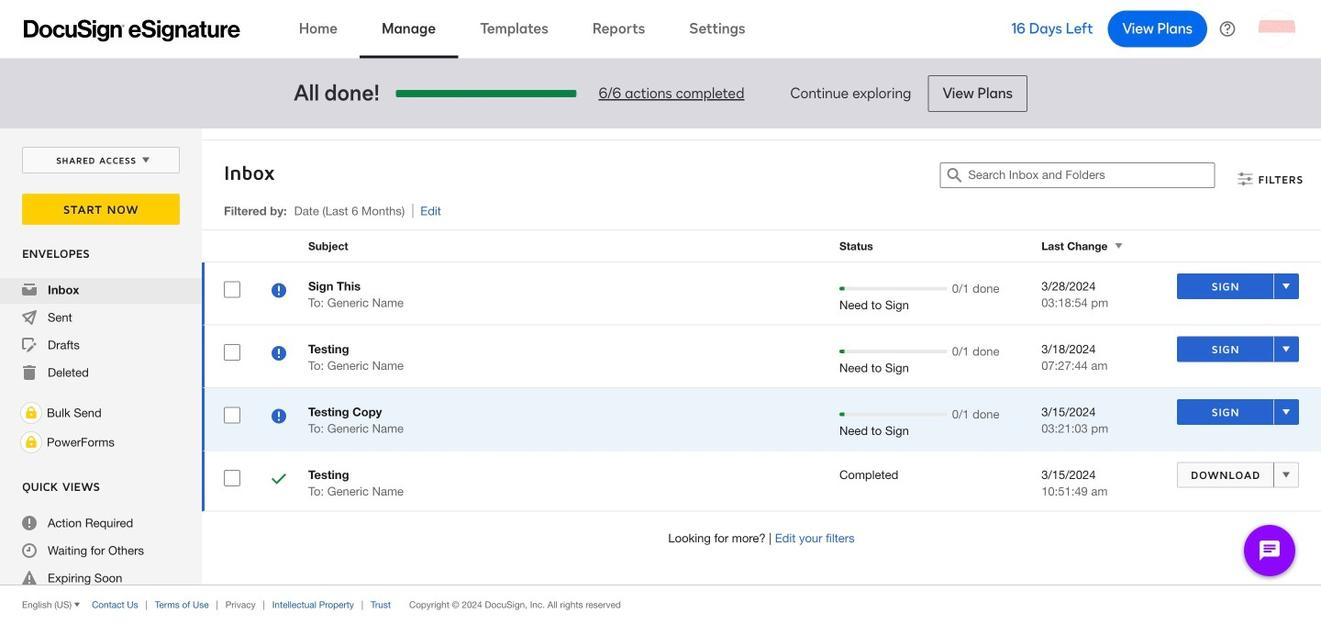 Task type: describe. For each thing, give the bounding box(es) containing it.
inbox image
[[22, 283, 37, 297]]

action required image
[[22, 516, 37, 530]]

docusign esignature image
[[24, 20, 240, 42]]

more info region
[[0, 585, 1322, 624]]

Search Inbox and Folders text field
[[969, 163, 1215, 187]]

clock image
[[22, 543, 37, 558]]

2 need to sign image from the top
[[272, 346, 286, 363]]

2 lock image from the top
[[20, 431, 42, 453]]

trash image
[[22, 365, 37, 380]]

sent image
[[22, 310, 37, 325]]



Task type: locate. For each thing, give the bounding box(es) containing it.
need to sign image
[[272, 283, 286, 301], [272, 346, 286, 363], [272, 409, 286, 426]]

your uploaded profile image image
[[1259, 11, 1296, 47]]

lock image
[[20, 402, 42, 424], [20, 431, 42, 453]]

draft image
[[22, 338, 37, 352]]

3 need to sign image from the top
[[272, 409, 286, 426]]

secondary navigation region
[[0, 128, 1322, 624]]

0 vertical spatial lock image
[[20, 402, 42, 424]]

alert image
[[22, 571, 37, 586]]

completed image
[[272, 472, 286, 489]]

1 vertical spatial need to sign image
[[272, 346, 286, 363]]

1 need to sign image from the top
[[272, 283, 286, 301]]

1 lock image from the top
[[20, 402, 42, 424]]

0 vertical spatial need to sign image
[[272, 283, 286, 301]]

1 vertical spatial lock image
[[20, 431, 42, 453]]

2 vertical spatial need to sign image
[[272, 409, 286, 426]]



